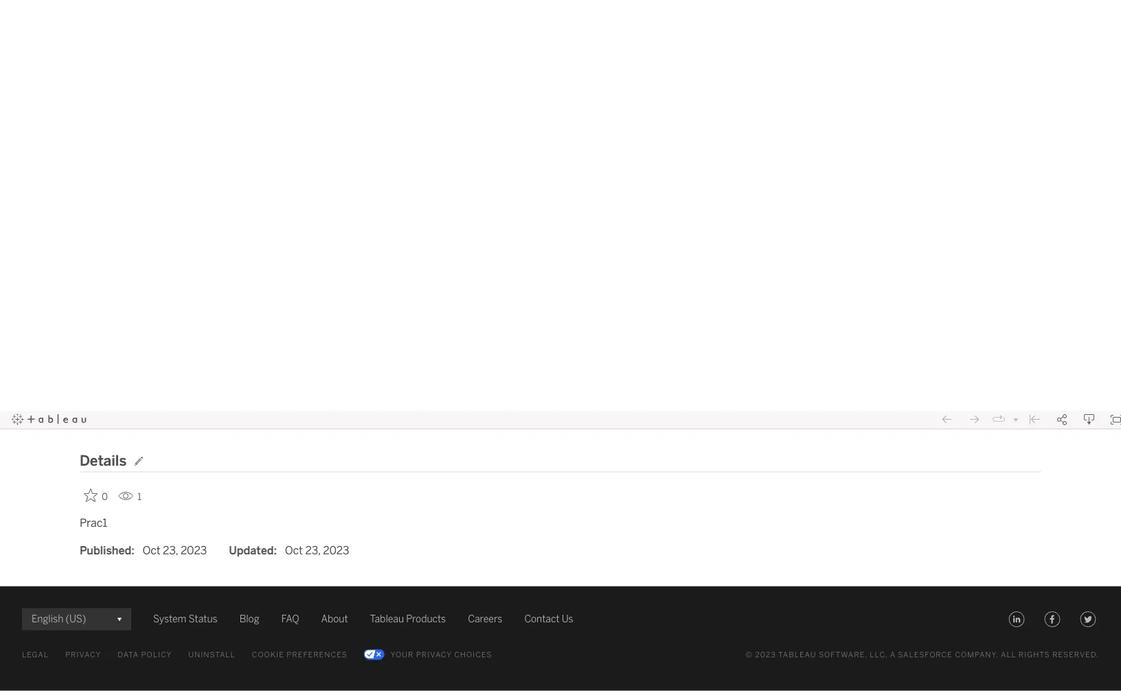 Task type: describe. For each thing, give the bounding box(es) containing it.
english (us)
[[32, 614, 86, 625]]

rights
[[1019, 651, 1051, 660]]

your
[[391, 651, 414, 660]]

all
[[1001, 651, 1017, 660]]

contact us link
[[525, 612, 574, 628]]

contact
[[525, 614, 560, 625]]

careers
[[468, 614, 503, 625]]

uninstall
[[188, 651, 236, 660]]

cookie preferences
[[252, 651, 348, 660]]

2023 for published :
[[181, 545, 207, 558]]

status
[[189, 614, 218, 625]]

us
[[562, 614, 574, 625]]

tableau inside 'tableau products' link
[[370, 614, 404, 625]]

: for updated :
[[274, 545, 277, 558]]

(us)
[[66, 614, 86, 625]]

careers link
[[468, 612, 503, 628]]

privacy link
[[65, 647, 101, 664]]

products
[[406, 614, 446, 625]]

tableau products link
[[370, 612, 446, 628]]

system status
[[153, 614, 218, 625]]

updated
[[229, 545, 274, 558]]

faq link
[[281, 612, 299, 628]]

Add Favorite button
[[80, 485, 113, 507]]

system
[[153, 614, 186, 625]]

a
[[890, 651, 896, 660]]

2023 for updated :
[[323, 545, 349, 558]]

uninstall link
[[188, 647, 236, 664]]

23, for published :
[[163, 545, 178, 558]]

details
[[80, 453, 127, 470]]

oct 23, 2023 for published :
[[143, 545, 207, 558]]

salesforce
[[898, 651, 953, 660]]

1 vertical spatial tableau
[[779, 651, 817, 660]]

your privacy choices
[[391, 651, 492, 660]]

blog
[[240, 614, 259, 625]]

faq
[[281, 614, 299, 625]]



Task type: vqa. For each thing, say whether or not it's contained in the screenshot.
Web Page 'option' at bottom
no



Task type: locate. For each thing, give the bounding box(es) containing it.
1 horizontal spatial :
[[274, 545, 277, 558]]

1 view element
[[113, 486, 147, 508]]

0 horizontal spatial tableau
[[370, 614, 404, 625]]

your privacy choices link
[[364, 647, 492, 664]]

0 horizontal spatial oct 23, 2023
[[143, 545, 207, 558]]

0 horizontal spatial :
[[131, 545, 135, 558]]

1 horizontal spatial oct
[[285, 545, 303, 558]]

data
[[118, 651, 139, 660]]

1 horizontal spatial 23,
[[305, 545, 321, 558]]

0
[[102, 492, 108, 503]]

cookie
[[252, 651, 284, 660]]

2 horizontal spatial 2023
[[756, 651, 776, 660]]

preferences
[[287, 651, 348, 660]]

data policy link
[[118, 647, 172, 664]]

1 horizontal spatial oct 23, 2023
[[285, 545, 349, 558]]

2 : from the left
[[274, 545, 277, 558]]

23, right published :
[[163, 545, 178, 558]]

2 oct from the left
[[285, 545, 303, 558]]

policy
[[141, 651, 172, 660]]

1
[[137, 492, 142, 503]]

oct right published :
[[143, 545, 160, 558]]

1 oct from the left
[[143, 545, 160, 558]]

cookie preferences button
[[252, 647, 348, 664]]

privacy
[[65, 651, 101, 660], [416, 651, 452, 660]]

selected language element
[[32, 609, 122, 631]]

oct for updated :
[[285, 545, 303, 558]]

oct 23, 2023 right published :
[[143, 545, 207, 558]]

reserved.
[[1053, 651, 1100, 660]]

23, for updated :
[[305, 545, 321, 558]]

about link
[[321, 612, 348, 628]]

updated :
[[229, 545, 277, 558]]

:
[[131, 545, 135, 558], [274, 545, 277, 558]]

1 : from the left
[[131, 545, 135, 558]]

: for published :
[[131, 545, 135, 558]]

1 privacy from the left
[[65, 651, 101, 660]]

2023 right ©
[[756, 651, 776, 660]]

0 horizontal spatial privacy
[[65, 651, 101, 660]]

english
[[32, 614, 63, 625]]

© 2023 tableau software, llc, a salesforce company. all rights reserved.
[[746, 651, 1100, 660]]

tableau up your
[[370, 614, 404, 625]]

blog link
[[240, 612, 259, 628]]

published
[[80, 545, 131, 558]]

2023 up "about"
[[323, 545, 349, 558]]

about
[[321, 614, 348, 625]]

legal
[[22, 651, 49, 660]]

oct 23, 2023
[[143, 545, 207, 558], [285, 545, 349, 558]]

23,
[[163, 545, 178, 558], [305, 545, 321, 558]]

tableau left software,
[[779, 651, 817, 660]]

0 horizontal spatial oct
[[143, 545, 160, 558]]

oct
[[143, 545, 160, 558], [285, 545, 303, 558]]

1 oct 23, 2023 from the left
[[143, 545, 207, 558]]

oct right updated :
[[285, 545, 303, 558]]

choices
[[454, 651, 492, 660]]

2 privacy from the left
[[416, 651, 452, 660]]

0 vertical spatial tableau
[[370, 614, 404, 625]]

prac1
[[80, 517, 107, 530]]

1 horizontal spatial 2023
[[323, 545, 349, 558]]

oct 23, 2023 right updated :
[[285, 545, 349, 558]]

1 horizontal spatial privacy
[[416, 651, 452, 660]]

software,
[[819, 651, 868, 660]]

1 horizontal spatial tableau
[[779, 651, 817, 660]]

oct 23, 2023 for updated :
[[285, 545, 349, 558]]

23, right updated :
[[305, 545, 321, 558]]

©
[[746, 651, 753, 660]]

company.
[[956, 651, 999, 660]]

tableau
[[370, 614, 404, 625], [779, 651, 817, 660]]

privacy right your
[[416, 651, 452, 660]]

published :
[[80, 545, 135, 558]]

data policy
[[118, 651, 172, 660]]

tableau products
[[370, 614, 446, 625]]

1 23, from the left
[[163, 545, 178, 558]]

2023 left updated at left bottom
[[181, 545, 207, 558]]

2 oct 23, 2023 from the left
[[285, 545, 349, 558]]

2 23, from the left
[[305, 545, 321, 558]]

privacy down selected language element
[[65, 651, 101, 660]]

llc,
[[870, 651, 888, 660]]

contact us
[[525, 614, 574, 625]]

system status link
[[153, 612, 218, 628]]

oct for published :
[[143, 545, 160, 558]]

2023
[[181, 545, 207, 558], [323, 545, 349, 558], [756, 651, 776, 660]]

0 horizontal spatial 23,
[[163, 545, 178, 558]]

0 horizontal spatial 2023
[[181, 545, 207, 558]]

legal link
[[22, 647, 49, 664]]



